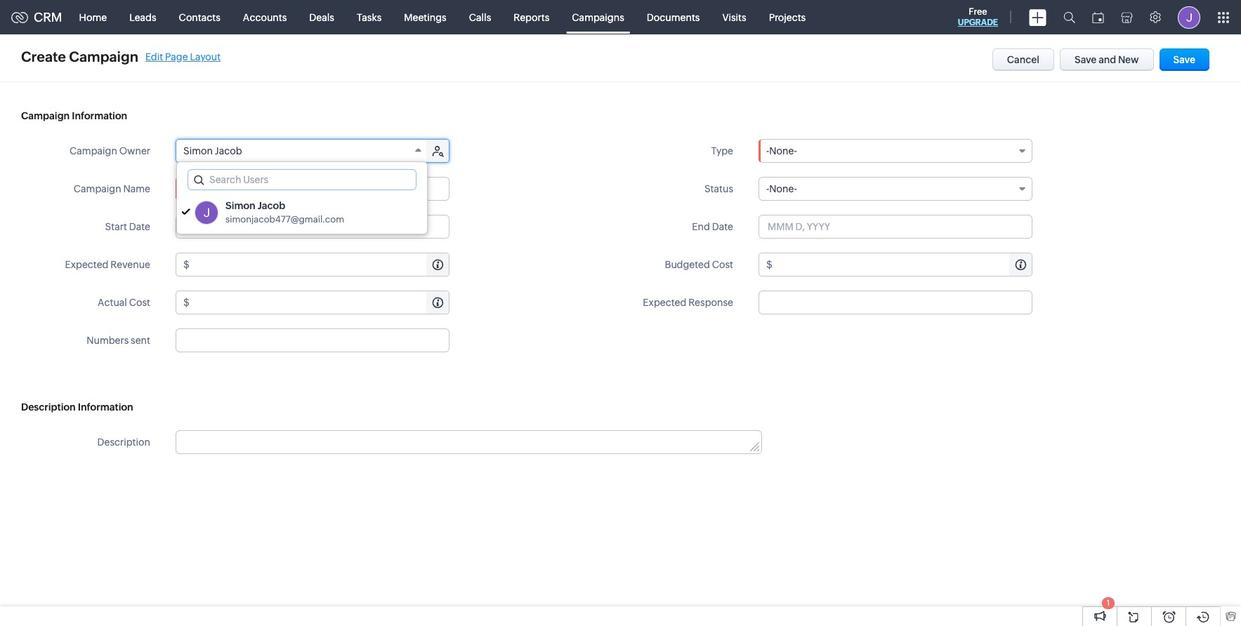 Task type: locate. For each thing, give the bounding box(es) containing it.
1 horizontal spatial save
[[1173, 54, 1196, 65]]

save for save and new
[[1075, 54, 1097, 65]]

0 vertical spatial none-
[[769, 145, 797, 157]]

crm
[[34, 10, 62, 25]]

1 vertical spatial -none- field
[[759, 177, 1033, 201]]

campaign down home 'link'
[[69, 48, 138, 65]]

description information
[[21, 402, 133, 413]]

actual cost
[[98, 297, 150, 308]]

2 none- from the top
[[769, 183, 797, 195]]

jacob inside simon jacob simonjacob477@gmail.com
[[258, 200, 285, 211]]

1 horizontal spatial jacob
[[258, 200, 285, 211]]

budgeted cost
[[665, 259, 733, 270]]

1 vertical spatial information
[[78, 402, 133, 413]]

1 save from the left
[[1075, 54, 1097, 65]]

information for campaign information
[[72, 110, 127, 122]]

free upgrade
[[958, 6, 998, 27]]

2 mmm d, yyyy text field from the left
[[759, 215, 1033, 239]]

0 vertical spatial information
[[72, 110, 127, 122]]

0 horizontal spatial jacob
[[215, 145, 242, 157]]

simon
[[183, 145, 213, 157], [225, 200, 255, 211]]

save inside button
[[1173, 54, 1196, 65]]

$
[[183, 259, 190, 270], [766, 259, 773, 270], [183, 297, 190, 308]]

expected for expected response
[[643, 297, 687, 308]]

0 horizontal spatial simon
[[183, 145, 213, 157]]

0 horizontal spatial cost
[[129, 297, 150, 308]]

none-
[[769, 145, 797, 157], [769, 183, 797, 195]]

response
[[689, 297, 733, 308]]

none- right type on the right top
[[769, 145, 797, 157]]

profile element
[[1170, 0, 1209, 34]]

status
[[704, 183, 733, 195]]

leads link
[[118, 0, 168, 34]]

-
[[766, 145, 769, 157], [766, 183, 769, 195]]

none- right status
[[769, 183, 797, 195]]

meetings link
[[393, 0, 458, 34]]

visits link
[[711, 0, 758, 34]]

cost right "budgeted"
[[712, 259, 733, 270]]

save down profile element
[[1173, 54, 1196, 65]]

-none-
[[766, 145, 797, 157], [766, 183, 797, 195]]

- right status
[[766, 183, 769, 195]]

simon right owner
[[183, 145, 213, 157]]

cost right actual
[[129, 297, 150, 308]]

-none- for type
[[766, 145, 797, 157]]

campaign left name
[[74, 183, 121, 195]]

1 horizontal spatial expected
[[643, 297, 687, 308]]

expected revenue
[[65, 259, 150, 270]]

0 vertical spatial simon
[[183, 145, 213, 157]]

1 horizontal spatial description
[[97, 437, 150, 448]]

1 horizontal spatial cost
[[712, 259, 733, 270]]

home
[[79, 12, 107, 23]]

new
[[1118, 54, 1139, 65]]

accounts link
[[232, 0, 298, 34]]

- right type on the right top
[[766, 145, 769, 157]]

simon for simon jacob simonjacob477@gmail.com
[[225, 200, 255, 211]]

1 mmm d, yyyy text field from the left
[[176, 215, 450, 239]]

0 vertical spatial description
[[21, 402, 76, 413]]

date
[[129, 221, 150, 233], [712, 221, 733, 233]]

0 vertical spatial expected
[[65, 259, 109, 270]]

0 horizontal spatial description
[[21, 402, 76, 413]]

information up campaign owner
[[72, 110, 127, 122]]

none- for status
[[769, 183, 797, 195]]

save left and on the right of page
[[1075, 54, 1097, 65]]

cost
[[712, 259, 733, 270], [129, 297, 150, 308]]

logo image
[[11, 12, 28, 23]]

contacts link
[[168, 0, 232, 34]]

simon inside field
[[183, 145, 213, 157]]

- for type
[[766, 145, 769, 157]]

save and new
[[1075, 54, 1139, 65]]

layout
[[190, 51, 221, 62]]

1 vertical spatial none-
[[769, 183, 797, 195]]

home link
[[68, 0, 118, 34]]

1 none- from the top
[[769, 145, 797, 157]]

1 vertical spatial -
[[766, 183, 769, 195]]

None text field
[[176, 177, 450, 201], [192, 254, 449, 276], [775, 254, 1032, 276], [759, 291, 1033, 315], [176, 329, 450, 353], [176, 431, 762, 454], [176, 177, 450, 201], [192, 254, 449, 276], [775, 254, 1032, 276], [759, 291, 1033, 315], [176, 329, 450, 353], [176, 431, 762, 454]]

Simon Jacob field
[[176, 140, 428, 162]]

leads
[[129, 12, 156, 23]]

calls
[[469, 12, 491, 23]]

simonjacob477@gmail.com
[[225, 214, 344, 225]]

save inside button
[[1075, 54, 1097, 65]]

MMM D, YYYY text field
[[176, 215, 450, 239], [759, 215, 1033, 239]]

type
[[711, 145, 733, 157]]

1 horizontal spatial simon
[[225, 200, 255, 211]]

information down numbers
[[78, 402, 133, 413]]

description
[[21, 402, 76, 413], [97, 437, 150, 448]]

tasks
[[357, 12, 382, 23]]

campaign for campaign information
[[21, 110, 70, 122]]

date for end date
[[712, 221, 733, 233]]

1 horizontal spatial date
[[712, 221, 733, 233]]

$ for expected revenue
[[183, 259, 190, 270]]

tasks link
[[346, 0, 393, 34]]

documents link
[[636, 0, 711, 34]]

1 vertical spatial expected
[[643, 297, 687, 308]]

deals link
[[298, 0, 346, 34]]

name
[[123, 183, 150, 195]]

1 -none- field from the top
[[759, 139, 1033, 163]]

$ for budgeted cost
[[766, 259, 773, 270]]

2 -none- from the top
[[766, 183, 797, 195]]

0 vertical spatial -none-
[[766, 145, 797, 157]]

campaigns link
[[561, 0, 636, 34]]

date right start in the left top of the page
[[129, 221, 150, 233]]

revenue
[[111, 259, 150, 270]]

1 vertical spatial simon
[[225, 200, 255, 211]]

campaign
[[69, 48, 138, 65], [21, 110, 70, 122], [70, 145, 117, 157], [74, 183, 121, 195]]

0 vertical spatial jacob
[[215, 145, 242, 157]]

create campaign edit page layout
[[21, 48, 221, 65]]

0 horizontal spatial save
[[1075, 54, 1097, 65]]

1 -none- from the top
[[766, 145, 797, 157]]

- for status
[[766, 183, 769, 195]]

reports link
[[502, 0, 561, 34]]

2 - from the top
[[766, 183, 769, 195]]

0 horizontal spatial mmm d, yyyy text field
[[176, 215, 450, 239]]

expected
[[65, 259, 109, 270], [643, 297, 687, 308]]

campaign for campaign name
[[74, 183, 121, 195]]

1 date from the left
[[129, 221, 150, 233]]

-none- field for status
[[759, 177, 1033, 201]]

jacob
[[215, 145, 242, 157], [258, 200, 285, 211]]

2 date from the left
[[712, 221, 733, 233]]

0 vertical spatial -
[[766, 145, 769, 157]]

2 save from the left
[[1173, 54, 1196, 65]]

campaign down create
[[21, 110, 70, 122]]

0 vertical spatial cost
[[712, 259, 733, 270]]

campaign for campaign owner
[[70, 145, 117, 157]]

1 vertical spatial description
[[97, 437, 150, 448]]

0 vertical spatial -none- field
[[759, 139, 1033, 163]]

jacob inside field
[[215, 145, 242, 157]]

1 vertical spatial cost
[[129, 297, 150, 308]]

expected left revenue
[[65, 259, 109, 270]]

-None- field
[[759, 139, 1033, 163], [759, 177, 1033, 201]]

campaign down campaign information on the left
[[70, 145, 117, 157]]

1 - from the top
[[766, 145, 769, 157]]

simon inside simon jacob simonjacob477@gmail.com
[[225, 200, 255, 211]]

0 horizontal spatial expected
[[65, 259, 109, 270]]

date right end
[[712, 221, 733, 233]]

expected down "budgeted"
[[643, 297, 687, 308]]

expected response
[[643, 297, 733, 308]]

information
[[72, 110, 127, 122], [78, 402, 133, 413]]

2 -none- field from the top
[[759, 177, 1033, 201]]

1 vertical spatial -none-
[[766, 183, 797, 195]]

cost for budgeted cost
[[712, 259, 733, 270]]

edit
[[145, 51, 163, 62]]

save
[[1075, 54, 1097, 65], [1173, 54, 1196, 65]]

1 vertical spatial jacob
[[258, 200, 285, 211]]

numbers
[[87, 335, 129, 346]]

simon up simonjacob477@gmail.com on the left of page
[[225, 200, 255, 211]]

-none- right type on the right top
[[766, 145, 797, 157]]

-none- right status
[[766, 183, 797, 195]]

None text field
[[192, 292, 449, 314]]

1 horizontal spatial mmm d, yyyy text field
[[759, 215, 1033, 239]]

0 horizontal spatial date
[[129, 221, 150, 233]]

crm link
[[11, 10, 62, 25]]



Task type: describe. For each thing, give the bounding box(es) containing it.
contacts
[[179, 12, 220, 23]]

search image
[[1063, 11, 1075, 23]]

simon jacob simonjacob477@gmail.com
[[225, 200, 344, 225]]

jacob for simon jacob simonjacob477@gmail.com
[[258, 200, 285, 211]]

date for start date
[[129, 221, 150, 233]]

description for description
[[97, 437, 150, 448]]

description for description information
[[21, 402, 76, 413]]

calendar image
[[1092, 12, 1104, 23]]

projects link
[[758, 0, 817, 34]]

owner
[[119, 145, 150, 157]]

information for description information
[[78, 402, 133, 413]]

1
[[1107, 599, 1110, 608]]

expected for expected revenue
[[65, 259, 109, 270]]

create
[[21, 48, 66, 65]]

deals
[[309, 12, 334, 23]]

meetings
[[404, 12, 447, 23]]

save and new button
[[1060, 48, 1154, 71]]

campaign name
[[74, 183, 150, 195]]

cancel
[[1007, 54, 1040, 65]]

campaigns
[[572, 12, 624, 23]]

-none- for status
[[766, 183, 797, 195]]

reports
[[514, 12, 550, 23]]

edit page layout link
[[145, 51, 221, 62]]

simon for simon jacob
[[183, 145, 213, 157]]

sent
[[131, 335, 150, 346]]

create menu image
[[1029, 9, 1047, 26]]

free
[[969, 6, 987, 17]]

cancel button
[[992, 48, 1054, 71]]

profile image
[[1178, 6, 1200, 28]]

jacob for simon jacob
[[215, 145, 242, 157]]

budgeted
[[665, 259, 710, 270]]

save for save
[[1173, 54, 1196, 65]]

cost for actual cost
[[129, 297, 150, 308]]

actual
[[98, 297, 127, 308]]

create menu element
[[1021, 0, 1055, 34]]

and
[[1099, 54, 1116, 65]]

mmm d, yyyy text field for end date
[[759, 215, 1033, 239]]

calls link
[[458, 0, 502, 34]]

simon jacob
[[183, 145, 242, 157]]

Search Users text field
[[188, 170, 416, 190]]

start
[[105, 221, 127, 233]]

upgrade
[[958, 18, 998, 27]]

campaign owner
[[70, 145, 150, 157]]

documents
[[647, 12, 700, 23]]

visits
[[722, 12, 746, 23]]

-none- field for type
[[759, 139, 1033, 163]]

projects
[[769, 12, 806, 23]]

page
[[165, 51, 188, 62]]

start date
[[105, 221, 150, 233]]

search element
[[1055, 0, 1084, 34]]

save button
[[1159, 48, 1210, 71]]

numbers sent
[[87, 335, 150, 346]]

simon jacob option
[[177, 195, 427, 230]]

none- for type
[[769, 145, 797, 157]]

mmm d, yyyy text field for start date
[[176, 215, 450, 239]]

end
[[692, 221, 710, 233]]

accounts
[[243, 12, 287, 23]]

campaign information
[[21, 110, 127, 122]]

$ for actual cost
[[183, 297, 190, 308]]

end date
[[692, 221, 733, 233]]



Task type: vqa. For each thing, say whether or not it's contained in the screenshot.
EXPECTED for Expected Response
yes



